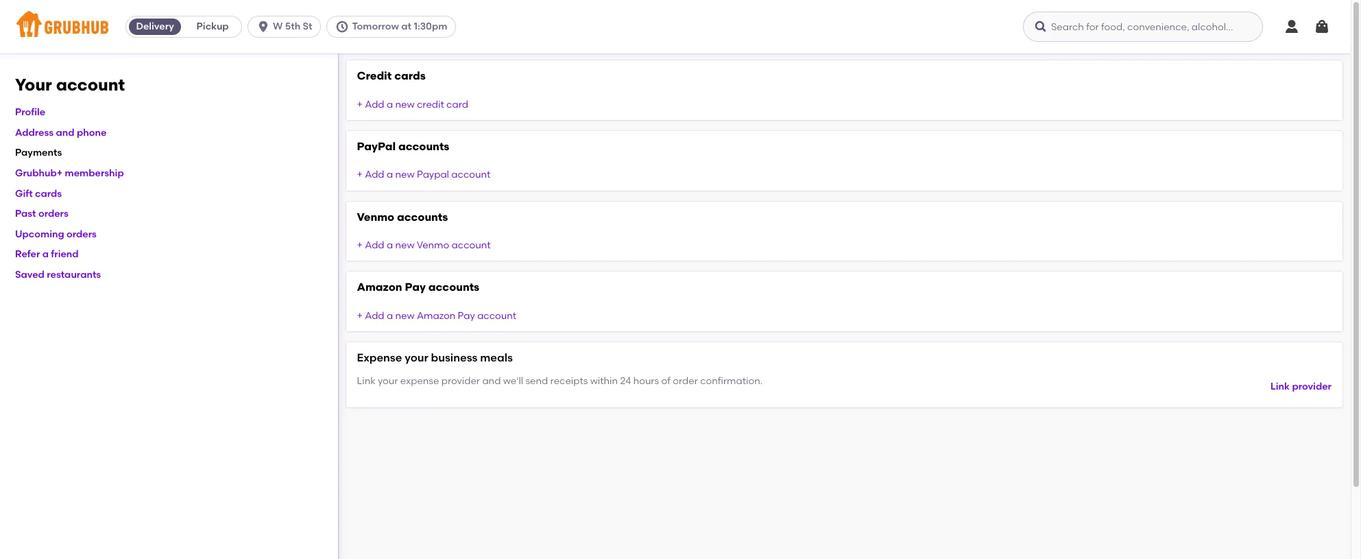 Task type: vqa. For each thing, say whether or not it's contained in the screenshot.
(Fries inside the the Served with a choice of meat, eggs, cheese, and beans. (Fries not Included)
no



Task type: describe. For each thing, give the bounding box(es) containing it.
orders for upcoming orders
[[67, 228, 97, 240]]

tomorrow at 1:30pm
[[352, 21, 447, 32]]

1 vertical spatial venmo
[[417, 240, 449, 251]]

+ for paypal accounts
[[357, 169, 363, 181]]

hours
[[634, 375, 659, 387]]

saved restaurants link
[[15, 269, 101, 281]]

1 horizontal spatial link
[[1271, 380, 1290, 392]]

1 horizontal spatial pay
[[458, 310, 475, 322]]

main navigation navigation
[[0, 0, 1351, 54]]

membership
[[65, 167, 124, 179]]

payments
[[15, 147, 62, 159]]

new for credit
[[395, 98, 415, 110]]

credit
[[357, 69, 392, 82]]

+ add a new amazon pay account
[[357, 310, 517, 322]]

friend
[[51, 249, 79, 260]]

tomorrow
[[352, 21, 399, 32]]

link provider button
[[1271, 374, 1332, 399]]

refer a friend
[[15, 249, 79, 260]]

pickup
[[197, 21, 229, 32]]

venmo accounts
[[357, 210, 448, 223]]

account up meals
[[478, 310, 517, 322]]

your account
[[15, 75, 125, 95]]

w 5th st
[[273, 21, 312, 32]]

receipts
[[551, 375, 588, 387]]

add for venmo
[[365, 240, 385, 251]]

24
[[620, 375, 631, 387]]

send
[[526, 375, 548, 387]]

0 vertical spatial venmo
[[357, 210, 395, 223]]

a for amazon
[[387, 310, 393, 322]]

business
[[431, 351, 478, 364]]

+ add a new credit card
[[357, 98, 468, 110]]

expense
[[357, 351, 402, 364]]

a for venmo
[[387, 240, 393, 251]]

amazon pay accounts
[[357, 281, 480, 294]]

address and phone link
[[15, 127, 107, 138]]

0 horizontal spatial amazon
[[357, 281, 402, 294]]

pickup button
[[184, 16, 242, 38]]

of
[[662, 375, 671, 387]]

delivery
[[136, 21, 174, 32]]

restaurants
[[47, 269, 101, 281]]

1 vertical spatial amazon
[[417, 310, 456, 322]]

new for amazon
[[395, 310, 415, 322]]

delivery button
[[126, 16, 184, 38]]

Search for food, convenience, alcohol... search field
[[1023, 12, 1264, 42]]

w
[[273, 21, 283, 32]]

add for amazon
[[365, 310, 385, 322]]

0 horizontal spatial and
[[56, 127, 74, 138]]

tomorrow at 1:30pm button
[[327, 16, 462, 38]]

gift cards
[[15, 188, 62, 199]]

upcoming orders
[[15, 228, 97, 240]]

grubhub+ membership link
[[15, 167, 124, 179]]

phone
[[77, 127, 107, 138]]

your for expense
[[405, 351, 429, 364]]

+ for amazon pay accounts
[[357, 310, 363, 322]]

refer a friend link
[[15, 249, 79, 260]]

2 horizontal spatial svg image
[[1284, 19, 1301, 35]]

meals
[[480, 351, 513, 364]]

your for link
[[378, 375, 398, 387]]

saved
[[15, 269, 45, 281]]

link your expense provider and we'll send receipts within 24 hours of order confirmation. link provider
[[357, 375, 1332, 392]]

+ add a new amazon pay account link
[[357, 310, 517, 322]]

2 vertical spatial accounts
[[429, 281, 480, 294]]

+ add a new credit card link
[[357, 98, 468, 110]]



Task type: locate. For each thing, give the bounding box(es) containing it.
cards for gift cards
[[35, 188, 62, 199]]

1 horizontal spatial svg image
[[1034, 20, 1048, 34]]

pay
[[405, 281, 426, 294], [458, 310, 475, 322]]

svg image
[[1314, 19, 1331, 35], [257, 20, 270, 34]]

past orders link
[[15, 208, 68, 220]]

and
[[56, 127, 74, 138], [483, 375, 501, 387]]

cards for credit cards
[[395, 69, 426, 82]]

orders
[[38, 208, 68, 220], [67, 228, 97, 240]]

1 vertical spatial pay
[[458, 310, 475, 322]]

orders up the upcoming orders
[[38, 208, 68, 220]]

new left paypal
[[395, 169, 415, 181]]

1 vertical spatial cards
[[35, 188, 62, 199]]

4 + from the top
[[357, 310, 363, 322]]

1 vertical spatial and
[[483, 375, 501, 387]]

5th
[[285, 21, 301, 32]]

4 add from the top
[[365, 310, 385, 322]]

grubhub+ membership
[[15, 167, 124, 179]]

paypal
[[357, 140, 396, 153]]

+ for venmo accounts
[[357, 240, 363, 251]]

+ add a new venmo account
[[357, 240, 491, 251]]

pay up + add a new amazon pay account link
[[405, 281, 426, 294]]

w 5th st button
[[248, 16, 327, 38]]

1 vertical spatial your
[[378, 375, 398, 387]]

past orders
[[15, 208, 68, 220]]

accounts
[[399, 140, 450, 153], [397, 210, 448, 223], [429, 281, 480, 294]]

2 add from the top
[[365, 169, 385, 181]]

1 horizontal spatial venmo
[[417, 240, 449, 251]]

0 horizontal spatial svg image
[[257, 20, 270, 34]]

0 vertical spatial orders
[[38, 208, 68, 220]]

+ down credit
[[357, 98, 363, 110]]

3 + from the top
[[357, 240, 363, 251]]

upcoming
[[15, 228, 64, 240]]

provider
[[442, 375, 480, 387], [1293, 380, 1332, 392]]

account
[[56, 75, 125, 95], [452, 169, 491, 181], [452, 240, 491, 251], [478, 310, 517, 322]]

0 horizontal spatial venmo
[[357, 210, 395, 223]]

svg image
[[1284, 19, 1301, 35], [336, 20, 349, 34], [1034, 20, 1048, 34]]

upcoming orders link
[[15, 228, 97, 240]]

accounts up + add a new amazon pay account
[[429, 281, 480, 294]]

a down credit cards
[[387, 98, 393, 110]]

refer
[[15, 249, 40, 260]]

gift cards link
[[15, 188, 62, 199]]

1 horizontal spatial svg image
[[1314, 19, 1331, 35]]

cards
[[395, 69, 426, 82], [35, 188, 62, 199]]

1 add from the top
[[365, 98, 385, 110]]

1:30pm
[[414, 21, 447, 32]]

1 new from the top
[[395, 98, 415, 110]]

your
[[15, 75, 52, 95]]

+ add a new paypal account
[[357, 169, 491, 181]]

within
[[590, 375, 618, 387]]

0 vertical spatial pay
[[405, 281, 426, 294]]

amazon down amazon pay accounts
[[417, 310, 456, 322]]

+ for credit cards
[[357, 98, 363, 110]]

paypal accounts
[[357, 140, 450, 153]]

venmo down venmo accounts
[[417, 240, 449, 251]]

your down expense
[[378, 375, 398, 387]]

account up amazon pay accounts
[[452, 240, 491, 251]]

add
[[365, 98, 385, 110], [365, 169, 385, 181], [365, 240, 385, 251], [365, 310, 385, 322]]

accounts up + add a new paypal account link
[[399, 140, 450, 153]]

1 horizontal spatial amazon
[[417, 310, 456, 322]]

a for credit
[[387, 98, 393, 110]]

new down venmo accounts
[[395, 240, 415, 251]]

1 horizontal spatial provider
[[1293, 380, 1332, 392]]

2 new from the top
[[395, 169, 415, 181]]

amazon
[[357, 281, 402, 294], [417, 310, 456, 322]]

2 + from the top
[[357, 169, 363, 181]]

0 vertical spatial amazon
[[357, 281, 402, 294]]

venmo up "+ add a new venmo account"
[[357, 210, 395, 223]]

accounts for venmo accounts
[[397, 210, 448, 223]]

accounts up "+ add a new venmo account"
[[397, 210, 448, 223]]

+ up expense
[[357, 310, 363, 322]]

grubhub+
[[15, 167, 63, 179]]

0 horizontal spatial link
[[357, 375, 376, 387]]

+ down paypal
[[357, 169, 363, 181]]

new left credit
[[395, 98, 415, 110]]

add for credit
[[365, 98, 385, 110]]

address and phone
[[15, 127, 107, 138]]

new for paypal
[[395, 169, 415, 181]]

card
[[447, 98, 468, 110]]

svg image inside tomorrow at 1:30pm button
[[336, 20, 349, 34]]

payments link
[[15, 147, 62, 159]]

a down amazon pay accounts
[[387, 310, 393, 322]]

st
[[303, 21, 312, 32]]

profile
[[15, 106, 45, 118]]

confirmation.
[[701, 375, 763, 387]]

0 vertical spatial your
[[405, 351, 429, 364]]

3 new from the top
[[395, 240, 415, 251]]

add for paypal
[[365, 169, 385, 181]]

cards up + add a new credit card
[[395, 69, 426, 82]]

1 vertical spatial orders
[[67, 228, 97, 240]]

orders up friend
[[67, 228, 97, 240]]

a right refer on the left top of the page
[[42, 249, 49, 260]]

3 add from the top
[[365, 240, 385, 251]]

add up expense
[[365, 310, 385, 322]]

0 horizontal spatial your
[[378, 375, 398, 387]]

0 horizontal spatial svg image
[[336, 20, 349, 34]]

order
[[673, 375, 698, 387]]

a
[[387, 98, 393, 110], [387, 169, 393, 181], [387, 240, 393, 251], [42, 249, 49, 260], [387, 310, 393, 322]]

your inside link your expense provider and we'll send receipts within 24 hours of order confirmation. link provider
[[378, 375, 398, 387]]

account right paypal
[[452, 169, 491, 181]]

link
[[357, 375, 376, 387], [1271, 380, 1290, 392]]

+ add a new venmo account link
[[357, 240, 491, 251]]

+ down venmo accounts
[[357, 240, 363, 251]]

your
[[405, 351, 429, 364], [378, 375, 398, 387]]

credit cards
[[357, 69, 426, 82]]

+
[[357, 98, 363, 110], [357, 169, 363, 181], [357, 240, 363, 251], [357, 310, 363, 322]]

4 new from the top
[[395, 310, 415, 322]]

amazon down "+ add a new venmo account"
[[357, 281, 402, 294]]

at
[[402, 21, 412, 32]]

a for paypal
[[387, 169, 393, 181]]

0 horizontal spatial cards
[[35, 188, 62, 199]]

1 horizontal spatial and
[[483, 375, 501, 387]]

account up phone
[[56, 75, 125, 95]]

expense
[[400, 375, 439, 387]]

expense your business meals
[[357, 351, 513, 364]]

new down amazon pay accounts
[[395, 310, 415, 322]]

1 horizontal spatial cards
[[395, 69, 426, 82]]

0 vertical spatial and
[[56, 127, 74, 138]]

1 + from the top
[[357, 98, 363, 110]]

0 vertical spatial cards
[[395, 69, 426, 82]]

0 vertical spatial accounts
[[399, 140, 450, 153]]

pay up business
[[458, 310, 475, 322]]

0 horizontal spatial pay
[[405, 281, 426, 294]]

svg image inside w 5th st button
[[257, 20, 270, 34]]

new for venmo
[[395, 240, 415, 251]]

and left we'll at the left of page
[[483, 375, 501, 387]]

gift
[[15, 188, 33, 199]]

profile link
[[15, 106, 45, 118]]

1 horizontal spatial your
[[405, 351, 429, 364]]

a down paypal accounts
[[387, 169, 393, 181]]

0 horizontal spatial provider
[[442, 375, 480, 387]]

add down paypal
[[365, 169, 385, 181]]

saved restaurants
[[15, 269, 101, 281]]

cards up past orders
[[35, 188, 62, 199]]

1 vertical spatial accounts
[[397, 210, 448, 223]]

orders for past orders
[[38, 208, 68, 220]]

new
[[395, 98, 415, 110], [395, 169, 415, 181], [395, 240, 415, 251], [395, 310, 415, 322]]

accounts for paypal accounts
[[399, 140, 450, 153]]

add down credit
[[365, 98, 385, 110]]

and inside link your expense provider and we'll send receipts within 24 hours of order confirmation. link provider
[[483, 375, 501, 387]]

a down venmo accounts
[[387, 240, 393, 251]]

+ add a new paypal account link
[[357, 169, 491, 181]]

past
[[15, 208, 36, 220]]

venmo
[[357, 210, 395, 223], [417, 240, 449, 251]]

we'll
[[503, 375, 523, 387]]

credit
[[417, 98, 444, 110]]

address
[[15, 127, 54, 138]]

paypal
[[417, 169, 449, 181]]

add down venmo accounts
[[365, 240, 385, 251]]

and left phone
[[56, 127, 74, 138]]

your up expense
[[405, 351, 429, 364]]



